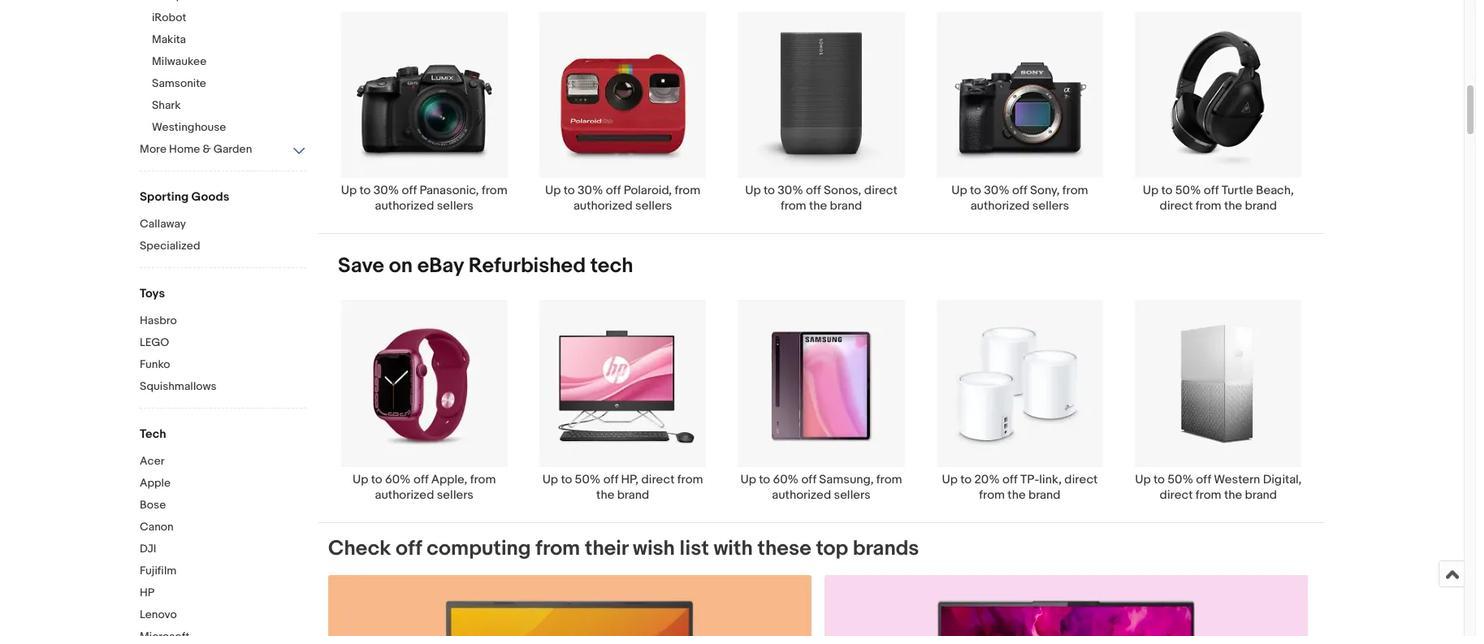 Task type: vqa. For each thing, say whether or not it's contained in the screenshot.
'Select'
no



Task type: locate. For each thing, give the bounding box(es) containing it.
2 30% from the left
[[578, 183, 603, 199]]

1 60% from the left
[[385, 472, 411, 487]]

brands
[[853, 536, 920, 561]]

up to 50% off turtle beach, direct from the brand link
[[1120, 11, 1318, 214]]

brand inside up to 50% off turtle beach, direct from the brand
[[1246, 199, 1278, 214]]

off left 'sonos,'
[[806, 183, 821, 199]]

None text field
[[825, 575, 1308, 636]]

authorized for samsung,
[[772, 487, 832, 503]]

from left digital,
[[1196, 487, 1222, 503]]

from inside up to 30% off polaroid, from authorized sellers
[[675, 183, 701, 199]]

to inside up to 30% off sonos, direct from the brand
[[764, 183, 775, 199]]

up inside up to 60% off apple, from authorized sellers
[[353, 472, 369, 487]]

up to 30% off panasonic, from authorized sellers link
[[325, 11, 524, 214]]

from right the "hp,"
[[678, 472, 704, 487]]

off left "panasonic,"
[[402, 183, 417, 199]]

1 vertical spatial list
[[319, 300, 1325, 522]]

on
[[389, 254, 413, 279]]

off left turtle at the top
[[1204, 183, 1219, 199]]

up for up to 30% off panasonic, from authorized sellers
[[341, 183, 357, 199]]

the for up to 20% off tp-link, direct from the brand
[[1008, 487, 1026, 503]]

to inside 'up to 20% off tp-link, direct from the brand'
[[961, 472, 972, 487]]

off inside up to 50% off western digital, direct from the brand
[[1197, 472, 1212, 487]]

from left 'tp-'
[[980, 487, 1005, 503]]

50% for turtle
[[1176, 183, 1202, 199]]

off inside the "up to 30% off panasonic, from authorized sellers"
[[402, 183, 417, 199]]

off left "apple,"
[[414, 472, 429, 487]]

apple
[[140, 476, 171, 490]]

more home & garden button
[[140, 142, 306, 158]]

off for apple,
[[414, 472, 429, 487]]

sporting
[[140, 189, 189, 205]]

off right check
[[396, 536, 422, 561]]

brand inside 'up to 20% off tp-link, direct from the brand'
[[1029, 487, 1061, 503]]

from inside 'up to 20% off tp-link, direct from the brand'
[[980, 487, 1005, 503]]

direct inside up to 30% off sonos, direct from the brand
[[865, 183, 898, 199]]

4 30% from the left
[[985, 183, 1010, 199]]

from right polaroid,
[[675, 183, 701, 199]]

30%
[[374, 183, 399, 199], [578, 183, 603, 199], [778, 183, 804, 199], [985, 183, 1010, 199]]

up inside up to 60% off samsung, from authorized sellers
[[741, 472, 757, 487]]

off inside up to 50% off hp, direct from the brand
[[604, 472, 619, 487]]

1 list from the top
[[319, 0, 1325, 234]]

direct inside up to 50% off turtle beach, direct from the brand
[[1160, 199, 1194, 214]]

milwaukee link
[[152, 54, 319, 70]]

to left western
[[1154, 472, 1166, 487]]

to inside up to 30% off polaroid, from authorized sellers
[[564, 183, 575, 199]]

30% for sonos,
[[778, 183, 804, 199]]

specialized link
[[140, 239, 306, 254]]

off for samsung,
[[802, 472, 817, 487]]

to up check
[[371, 472, 383, 487]]

hasbro link
[[140, 314, 306, 329]]

to for up to 50% off turtle beach, direct from the brand
[[1162, 183, 1173, 199]]

30% left "panasonic,"
[[374, 183, 399, 199]]

60% left "apple,"
[[385, 472, 411, 487]]

from inside up to 50% off hp, direct from the brand
[[678, 472, 704, 487]]

off inside up to 30% off polaroid, from authorized sellers
[[606, 183, 621, 199]]

30% left 'sonos,'
[[778, 183, 804, 199]]

off inside up to 30% off sonos, direct from the brand
[[806, 183, 821, 199]]

direct right link,
[[1065, 472, 1098, 487]]

sellers inside the "up to 30% off panasonic, from authorized sellers"
[[437, 199, 474, 214]]

50% inside up to 50% off hp, direct from the brand
[[575, 472, 601, 487]]

squishmallows link
[[140, 380, 306, 395]]

shark
[[152, 98, 181, 112]]

30% for panasonic,
[[374, 183, 399, 199]]

off inside up to 60% off apple, from authorized sellers
[[414, 472, 429, 487]]

brand inside up to 50% off western digital, direct from the brand
[[1246, 487, 1278, 503]]

bose
[[140, 498, 166, 512]]

to left turtle at the top
[[1162, 183, 1173, 199]]

up
[[341, 183, 357, 199], [545, 183, 561, 199], [746, 183, 761, 199], [952, 183, 968, 199], [1143, 183, 1159, 199], [353, 472, 369, 487], [543, 472, 558, 487], [741, 472, 757, 487], [942, 472, 958, 487], [1136, 472, 1152, 487]]

fujifilm
[[140, 564, 177, 578]]

canon link
[[140, 520, 306, 536]]

0 horizontal spatial 60%
[[385, 472, 411, 487]]

authorized for sony,
[[971, 199, 1030, 214]]

direct
[[865, 183, 898, 199], [1160, 199, 1194, 214], [642, 472, 675, 487], [1065, 472, 1098, 487], [1160, 487, 1194, 503]]

to up save
[[360, 183, 371, 199]]

brand for up to 50% off western digital, direct from the brand
[[1246, 487, 1278, 503]]

60% left samsung,
[[773, 472, 799, 487]]

from right "panasonic,"
[[482, 183, 508, 199]]

off left polaroid,
[[606, 183, 621, 199]]

off left samsung,
[[802, 472, 817, 487]]

direct inside 'up to 20% off tp-link, direct from the brand'
[[1065, 472, 1098, 487]]

up inside up to 30% off sonos, direct from the brand
[[746, 183, 761, 199]]

up for up to 50% off turtle beach, direct from the brand
[[1143, 183, 1159, 199]]

brand inside up to 50% off hp, direct from the brand
[[617, 487, 650, 503]]

to inside up to 60% off apple, from authorized sellers
[[371, 472, 383, 487]]

sellers for apple,
[[437, 487, 474, 503]]

50% left turtle at the top
[[1176, 183, 1202, 199]]

60% inside up to 60% off apple, from authorized sellers
[[385, 472, 411, 487]]

up to 30% off sony, from authorized sellers link
[[921, 11, 1120, 214]]

off left the "hp,"
[[604, 472, 619, 487]]

None text field
[[328, 575, 812, 636]]

the inside 'up to 20% off tp-link, direct from the brand'
[[1008, 487, 1026, 503]]

list containing up to 30% off panasonic, from authorized sellers
[[319, 0, 1325, 234]]

to up these on the bottom of the page
[[759, 472, 771, 487]]

up for up to 50% off hp, direct from the brand
[[543, 472, 558, 487]]

up to 30% off sonos, direct from the brand link
[[722, 11, 921, 214]]

up to 50% off western digital, direct from the brand link
[[1120, 300, 1318, 503]]

2 60% from the left
[[773, 472, 799, 487]]

direct inside up to 50% off western digital, direct from the brand
[[1160, 487, 1194, 503]]

up inside up to 50% off hp, direct from the brand
[[543, 472, 558, 487]]

off inside up to 50% off turtle beach, direct from the brand
[[1204, 183, 1219, 199]]

garden
[[214, 142, 252, 156]]

50% inside up to 50% off turtle beach, direct from the brand
[[1176, 183, 1202, 199]]

toys
[[140, 286, 165, 302]]

30% left polaroid,
[[578, 183, 603, 199]]

authorized inside up to 60% off samsung, from authorized sellers
[[772, 487, 832, 503]]

to for up to 50% off hp, direct from the brand
[[561, 472, 572, 487]]

wish
[[633, 536, 675, 561]]

dji link
[[140, 542, 306, 558]]

list
[[680, 536, 709, 561]]

off left western
[[1197, 472, 1212, 487]]

to inside up to 30% off sony, from authorized sellers
[[971, 183, 982, 199]]

to inside up to 50% off western digital, direct from the brand
[[1154, 472, 1166, 487]]

to left 20%
[[961, 472, 972, 487]]

brand
[[830, 199, 862, 214], [1246, 199, 1278, 214], [617, 487, 650, 503], [1029, 487, 1061, 503], [1246, 487, 1278, 503]]

to for up to 60% off samsung, from authorized sellers
[[759, 472, 771, 487]]

authorized inside up to 30% off polaroid, from authorized sellers
[[574, 199, 633, 214]]

sony,
[[1031, 183, 1060, 199]]

authorized for apple,
[[375, 487, 434, 503]]

the
[[810, 199, 828, 214], [1225, 199, 1243, 214], [597, 487, 615, 503], [1008, 487, 1026, 503], [1225, 487, 1243, 503]]

dji
[[140, 542, 156, 556]]

2 list from the top
[[319, 300, 1325, 522]]

authorized up check
[[375, 487, 434, 503]]

direct right the "hp,"
[[642, 472, 675, 487]]

up inside 'up to 20% off tp-link, direct from the brand'
[[942, 472, 958, 487]]

from left turtle at the top
[[1196, 199, 1222, 214]]

authorized
[[375, 199, 434, 214], [574, 199, 633, 214], [971, 199, 1030, 214], [375, 487, 434, 503], [772, 487, 832, 503]]

direct left turtle at the top
[[1160, 199, 1194, 214]]

sellers inside up to 30% off polaroid, from authorized sellers
[[636, 199, 672, 214]]

3 30% from the left
[[778, 183, 804, 199]]

lenovo
[[140, 608, 177, 622]]

to for up to 30% off polaroid, from authorized sellers
[[564, 183, 575, 199]]

sellers
[[437, 199, 474, 214], [636, 199, 672, 214], [1033, 199, 1070, 214], [437, 487, 474, 503], [834, 487, 871, 503]]

list containing up to 60% off apple, from authorized sellers
[[319, 300, 1325, 522]]

up for up to 30% off sonos, direct from the brand
[[746, 183, 761, 199]]

off inside up to 30% off sony, from authorized sellers
[[1013, 183, 1028, 199]]

up to 60% off apple, from authorized sellers
[[353, 472, 496, 503]]

off
[[402, 183, 417, 199], [606, 183, 621, 199], [806, 183, 821, 199], [1013, 183, 1028, 199], [1204, 183, 1219, 199], [414, 472, 429, 487], [604, 472, 619, 487], [802, 472, 817, 487], [1003, 472, 1018, 487], [1197, 472, 1212, 487], [396, 536, 422, 561]]

sellers inside up to 30% off sony, from authorized sellers
[[1033, 199, 1070, 214]]

up to 60% off samsung, from authorized sellers
[[741, 472, 903, 503]]

makita
[[152, 33, 186, 46]]

1 horizontal spatial 60%
[[773, 472, 799, 487]]

30% inside up to 30% off sonos, direct from the brand
[[778, 183, 804, 199]]

to for up to 30% off sonos, direct from the brand
[[764, 183, 775, 199]]

50% inside up to 50% off western digital, direct from the brand
[[1168, 472, 1194, 487]]

digital,
[[1264, 472, 1302, 487]]

to
[[360, 183, 371, 199], [564, 183, 575, 199], [764, 183, 775, 199], [971, 183, 982, 199], [1162, 183, 1173, 199], [371, 472, 383, 487], [561, 472, 572, 487], [759, 472, 771, 487], [961, 472, 972, 487], [1154, 472, 1166, 487]]

off for tp-
[[1003, 472, 1018, 487]]

home
[[169, 142, 200, 156]]

to left polaroid,
[[564, 183, 575, 199]]

to left 'sonos,'
[[764, 183, 775, 199]]

direct right 'sonos,'
[[865, 183, 898, 199]]

up inside up to 50% off turtle beach, direct from the brand
[[1143, 183, 1159, 199]]

irobot
[[152, 11, 186, 24]]

up to 50% off western digital, direct from the brand
[[1136, 472, 1302, 503]]

1 30% from the left
[[374, 183, 399, 199]]

off inside up to 60% off samsung, from authorized sellers
[[802, 472, 817, 487]]

sellers inside up to 60% off samsung, from authorized sellers
[[834, 487, 871, 503]]

to inside up to 60% off samsung, from authorized sellers
[[759, 472, 771, 487]]

tech
[[140, 427, 166, 442]]

lego link
[[140, 336, 306, 351]]

from right "apple,"
[[470, 472, 496, 487]]

authorized inside up to 30% off sony, from authorized sellers
[[971, 199, 1030, 214]]

30% inside up to 30% off sony, from authorized sellers
[[985, 183, 1010, 199]]

50%
[[1176, 183, 1202, 199], [575, 472, 601, 487], [1168, 472, 1194, 487]]

to left the "hp,"
[[561, 472, 572, 487]]

the inside up to 50% off western digital, direct from the brand
[[1225, 487, 1243, 503]]

the inside up to 50% off turtle beach, direct from the brand
[[1225, 199, 1243, 214]]

acer apple bose canon dji fujifilm hp lenovo
[[140, 454, 177, 622]]

0 vertical spatial list
[[319, 0, 1325, 234]]

to inside up to 50% off hp, direct from the brand
[[561, 472, 572, 487]]

computing
[[427, 536, 531, 561]]

western
[[1215, 472, 1261, 487]]

up inside up to 30% off sony, from authorized sellers
[[952, 183, 968, 199]]

authorized inside the "up to 30% off panasonic, from authorized sellers"
[[375, 199, 434, 214]]

up to 30% off polaroid, from authorized sellers
[[545, 183, 701, 214]]

up inside up to 50% off western digital, direct from the brand
[[1136, 472, 1152, 487]]

off for hp,
[[604, 472, 619, 487]]

from
[[482, 183, 508, 199], [675, 183, 701, 199], [1063, 183, 1089, 199], [781, 199, 807, 214], [1196, 199, 1222, 214], [470, 472, 496, 487], [678, 472, 704, 487], [877, 472, 903, 487], [980, 487, 1005, 503], [1196, 487, 1222, 503], [536, 536, 581, 561]]

from right sony, at the right of the page
[[1063, 183, 1089, 199]]

funko
[[140, 358, 170, 371]]

from inside up to 60% off samsung, from authorized sellers
[[877, 472, 903, 487]]

lego
[[140, 336, 169, 350]]

50% left the "hp,"
[[575, 472, 601, 487]]

off for polaroid,
[[606, 183, 621, 199]]

from right samsung,
[[877, 472, 903, 487]]

up inside the "up to 30% off panasonic, from authorized sellers"
[[341, 183, 357, 199]]

30% inside the "up to 30% off panasonic, from authorized sellers"
[[374, 183, 399, 199]]

30% left sony, at the right of the page
[[985, 183, 1010, 199]]

up inside up to 30% off polaroid, from authorized sellers
[[545, 183, 561, 199]]

30% inside up to 30% off polaroid, from authorized sellers
[[578, 183, 603, 199]]

to left sony, at the right of the page
[[971, 183, 982, 199]]

60% inside up to 60% off samsung, from authorized sellers
[[773, 472, 799, 487]]

50% for hp,
[[575, 472, 601, 487]]

to inside the "up to 30% off panasonic, from authorized sellers"
[[360, 183, 371, 199]]

60%
[[385, 472, 411, 487], [773, 472, 799, 487]]

authorized up on
[[375, 199, 434, 214]]

authorized up tech
[[574, 199, 633, 214]]

off left 'tp-'
[[1003, 472, 1018, 487]]

&
[[203, 142, 211, 156]]

direct left western
[[1160, 487, 1194, 503]]

specialized
[[140, 239, 200, 253]]

samsonite
[[152, 76, 206, 90]]

hp link
[[140, 586, 306, 601]]

from left 'sonos,'
[[781, 199, 807, 214]]

authorized left sony, at the right of the page
[[971, 199, 1030, 214]]

authorized inside up to 60% off apple, from authorized sellers
[[375, 487, 434, 503]]

50% for western
[[1168, 472, 1194, 487]]

off left sony, at the right of the page
[[1013, 183, 1028, 199]]

hasbro
[[140, 314, 177, 328]]

authorized up these on the bottom of the page
[[772, 487, 832, 503]]

up for up to 50% off western digital, direct from the brand
[[1136, 472, 1152, 487]]

50% left western
[[1168, 472, 1194, 487]]

list
[[319, 0, 1325, 234], [319, 300, 1325, 522]]

sellers inside up to 60% off apple, from authorized sellers
[[437, 487, 474, 503]]

hp
[[140, 586, 154, 600]]

20%
[[975, 472, 1000, 487]]

off inside 'up to 20% off tp-link, direct from the brand'
[[1003, 472, 1018, 487]]

to inside up to 50% off turtle beach, direct from the brand
[[1162, 183, 1173, 199]]

goods
[[191, 189, 230, 205]]



Task type: describe. For each thing, give the bounding box(es) containing it.
up to 50% off hp, direct from the brand
[[543, 472, 704, 503]]

top
[[816, 536, 849, 561]]

brand for up to 20% off tp-link, direct from the brand
[[1029, 487, 1061, 503]]

check off computing from their wish list with these top brands
[[328, 536, 920, 561]]

authorized for polaroid,
[[574, 199, 633, 214]]

the for up to 50% off turtle beach, direct from the brand
[[1225, 199, 1243, 214]]

up for up to 20% off tp-link, direct from the brand
[[942, 472, 958, 487]]

up to 20% off tp-link, direct from the brand
[[942, 472, 1098, 503]]

up to 50% off hp, direct from the brand link
[[524, 300, 722, 503]]

the for up to 50% off western digital, direct from the brand
[[1225, 487, 1243, 503]]

refurbished
[[469, 254, 586, 279]]

irobot link
[[152, 11, 319, 26]]

60% for apple,
[[385, 472, 411, 487]]

westinghouse
[[152, 120, 226, 134]]

more home & garden
[[140, 142, 252, 156]]

tp-
[[1021, 472, 1040, 487]]

30% for sony,
[[985, 183, 1010, 199]]

to for up to 30% off panasonic, from authorized sellers
[[360, 183, 371, 199]]

sonos,
[[824, 183, 862, 199]]

from inside up to 50% off western digital, direct from the brand
[[1196, 487, 1222, 503]]

with
[[714, 536, 753, 561]]

off for panasonic,
[[402, 183, 417, 199]]

westinghouse link
[[152, 120, 319, 136]]

up to 30% off sony, from authorized sellers
[[952, 183, 1089, 214]]

save
[[338, 254, 385, 279]]

from inside the "up to 30% off panasonic, from authorized sellers"
[[482, 183, 508, 199]]

authorized for panasonic,
[[375, 199, 434, 214]]

samsung,
[[820, 472, 874, 487]]

up to 60% off apple, from authorized sellers link
[[325, 300, 524, 503]]

brand for up to 50% off turtle beach, direct from the brand
[[1246, 199, 1278, 214]]

brand inside up to 30% off sonos, direct from the brand
[[830, 199, 862, 214]]

up to 60% off samsung, from authorized sellers link
[[722, 300, 921, 503]]

more
[[140, 142, 167, 156]]

irobot makita milwaukee samsonite shark westinghouse
[[152, 11, 226, 134]]

milwaukee
[[152, 54, 207, 68]]

callaway
[[140, 217, 186, 231]]

sellers for panasonic,
[[437, 199, 474, 214]]

up for up to 60% off apple, from authorized sellers
[[353, 472, 369, 487]]

ebay
[[418, 254, 464, 279]]

tech
[[591, 254, 634, 279]]

up to 20% off tp-link, direct from the brand link
[[921, 300, 1120, 503]]

to for up to 20% off tp-link, direct from the brand
[[961, 472, 972, 487]]

hasbro lego funko squishmallows
[[140, 314, 217, 393]]

up to 30% off panasonic, from authorized sellers
[[341, 183, 508, 214]]

off for western
[[1197, 472, 1212, 487]]

off for sonos,
[[806, 183, 821, 199]]

polaroid,
[[624, 183, 672, 199]]

these
[[758, 536, 812, 561]]

bose link
[[140, 498, 306, 514]]

link,
[[1040, 472, 1062, 487]]

callaway specialized
[[140, 217, 200, 253]]

off for turtle
[[1204, 183, 1219, 199]]

to for up to 60% off apple, from authorized sellers
[[371, 472, 383, 487]]

sellers for sony,
[[1033, 199, 1070, 214]]

to for up to 50% off western digital, direct from the brand
[[1154, 472, 1166, 487]]

save on ebay refurbished tech
[[338, 254, 634, 279]]

their
[[585, 536, 629, 561]]

up for up to 30% off polaroid, from authorized sellers
[[545, 183, 561, 199]]

from inside up to 30% off sony, from authorized sellers
[[1063, 183, 1089, 199]]

up for up to 30% off sony, from authorized sellers
[[952, 183, 968, 199]]

funko link
[[140, 358, 306, 373]]

up to 30% off polaroid, from authorized sellers link
[[524, 11, 722, 214]]

canon
[[140, 520, 174, 534]]

up to 30% off sonos, direct from the brand
[[746, 183, 898, 214]]

acer
[[140, 454, 165, 468]]

from inside up to 60% off apple, from authorized sellers
[[470, 472, 496, 487]]

to for up to 30% off sony, from authorized sellers
[[971, 183, 982, 199]]

direct for up to 20% off tp-link, direct from the brand
[[1065, 472, 1098, 487]]

acer link
[[140, 454, 306, 470]]

makita link
[[152, 33, 319, 48]]

check
[[328, 536, 391, 561]]

shark link
[[152, 98, 319, 114]]

apple,
[[431, 472, 468, 487]]

apple link
[[140, 476, 306, 492]]

from left their
[[536, 536, 581, 561]]

fujifilm link
[[140, 564, 306, 580]]

30% for polaroid,
[[578, 183, 603, 199]]

the inside up to 30% off sonos, direct from the brand
[[810, 199, 828, 214]]

samsonite link
[[152, 76, 319, 92]]

direct for up to 50% off western digital, direct from the brand
[[1160, 487, 1194, 503]]

squishmallows
[[140, 380, 217, 393]]

sellers for samsung,
[[834, 487, 871, 503]]

direct for up to 50% off turtle beach, direct from the brand
[[1160, 199, 1194, 214]]

up to 50% off turtle beach, direct from the brand
[[1143, 183, 1295, 214]]

turtle
[[1222, 183, 1254, 199]]

hp,
[[621, 472, 639, 487]]

from inside up to 30% off sonos, direct from the brand
[[781, 199, 807, 214]]

callaway link
[[140, 217, 306, 232]]

direct inside up to 50% off hp, direct from the brand
[[642, 472, 675, 487]]

sellers for polaroid,
[[636, 199, 672, 214]]

from inside up to 50% off turtle beach, direct from the brand
[[1196, 199, 1222, 214]]

beach,
[[1257, 183, 1295, 199]]

60% for samsung,
[[773, 472, 799, 487]]

the inside up to 50% off hp, direct from the brand
[[597, 487, 615, 503]]

sporting goods
[[140, 189, 230, 205]]

up for up to 60% off samsung, from authorized sellers
[[741, 472, 757, 487]]

off for sony,
[[1013, 183, 1028, 199]]



